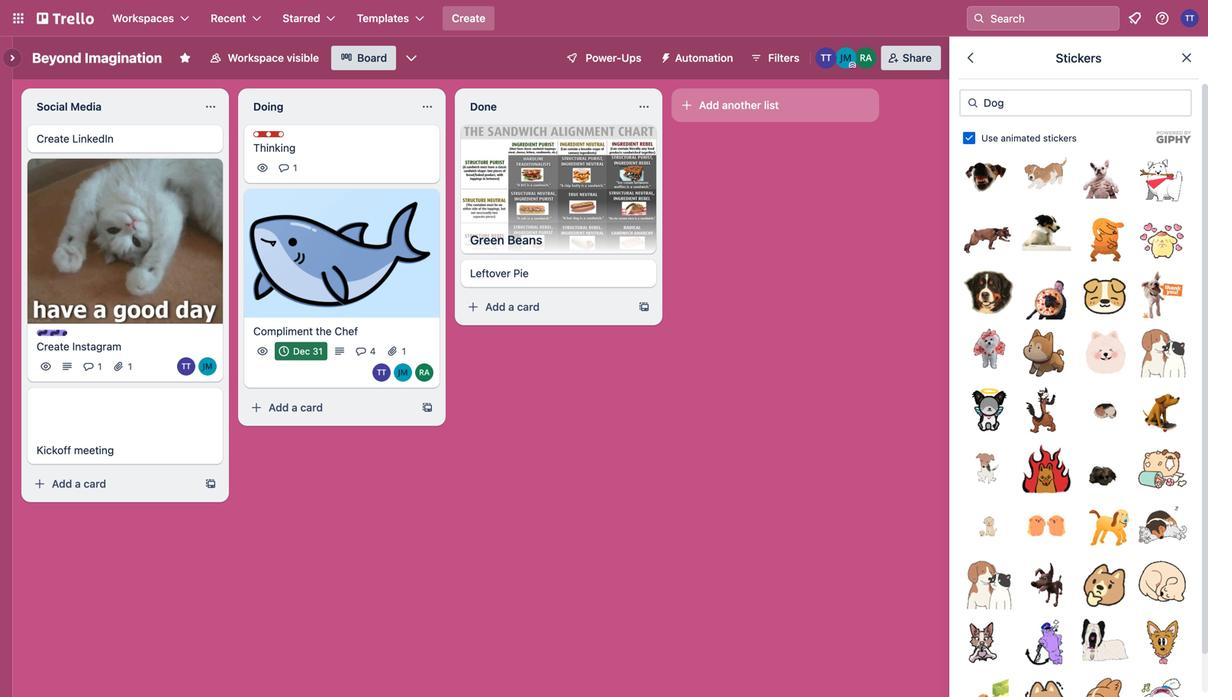 Task type: locate. For each thing, give the bounding box(es) containing it.
0 horizontal spatial add a card button
[[27, 472, 198, 497]]

workspace
[[228, 52, 284, 64]]

automation button
[[654, 46, 742, 70]]

2 horizontal spatial add a card
[[485, 301, 540, 313]]

create
[[452, 12, 485, 24], [37, 132, 69, 145], [37, 340, 69, 353]]

imagination
[[85, 50, 162, 66]]

create for create instagram
[[37, 340, 69, 353]]

a
[[508, 301, 514, 313], [292, 401, 298, 414], [75, 478, 81, 490]]

add a card down pie
[[485, 301, 540, 313]]

thinking
[[253, 142, 296, 154]]

card for done
[[517, 301, 540, 313]]

add a card
[[485, 301, 540, 313], [269, 401, 323, 414], [52, 478, 106, 490]]

a for social media
[[75, 478, 81, 490]]

add for doing
[[269, 401, 289, 414]]

add a card for done
[[485, 301, 540, 313]]

add inside button
[[699, 99, 719, 111]]

Done text field
[[461, 95, 629, 119]]

1 horizontal spatial add a card button
[[244, 396, 415, 420]]

1 horizontal spatial terry turtle (terryturtle) image
[[372, 364, 391, 382]]

beans
[[507, 233, 542, 247]]

a down dec 31 option
[[292, 401, 298, 414]]

create from template… image
[[638, 301, 650, 313]]

a down pie
[[508, 301, 514, 313]]

1 vertical spatial create from template… image
[[205, 478, 217, 490]]

open information menu image
[[1155, 11, 1170, 26]]

2 horizontal spatial add a card button
[[461, 295, 632, 319]]

Social Media text field
[[27, 95, 195, 119]]

1 vertical spatial add a card button
[[244, 396, 415, 420]]

card down pie
[[517, 301, 540, 313]]

power-ups button
[[555, 46, 651, 70]]

card down dec 31
[[300, 401, 323, 414]]

jeremy miller (jeremymiller198) image
[[835, 47, 857, 69], [394, 364, 412, 382]]

add down kickoff
[[52, 478, 72, 490]]

2 vertical spatial a
[[75, 478, 81, 490]]

1 horizontal spatial card
[[300, 401, 323, 414]]

create for create
[[452, 12, 485, 24]]

add a card button for social media
[[27, 472, 198, 497]]

1 horizontal spatial add a card
[[269, 401, 323, 414]]

add a card button for done
[[461, 295, 632, 319]]

compliment
[[253, 325, 313, 338]]

add down leftover pie
[[485, 301, 506, 313]]

add a card button down kickoff meeting link at the left bottom of page
[[27, 472, 198, 497]]

0 vertical spatial a
[[508, 301, 514, 313]]

this member is an admin of this board. image
[[849, 62, 856, 69]]

terry turtle (terryturtle) image
[[1181, 9, 1199, 27], [177, 358, 195, 376], [372, 364, 391, 382]]

jeremy miller (jeremymiller198) image left ruby anderson (rubyanderson7) image
[[394, 364, 412, 382]]

share button
[[881, 46, 941, 70]]

add left another
[[699, 99, 719, 111]]

create for create linkedin
[[37, 132, 69, 145]]

another
[[722, 99, 761, 111]]

sm image
[[654, 46, 675, 67]]

1 horizontal spatial a
[[292, 401, 298, 414]]

starred
[[283, 12, 320, 24]]

terry turtle (terryturtle) image down 4
[[372, 364, 391, 382]]

2 vertical spatial add a card
[[52, 478, 106, 490]]

create linkedin
[[37, 132, 114, 145]]

leftover pie
[[470, 267, 529, 280]]

add a card button down 31
[[244, 396, 415, 420]]

2 vertical spatial create
[[37, 340, 69, 353]]

0 horizontal spatial add a card
[[52, 478, 106, 490]]

templates
[[357, 12, 409, 24]]

card for social media
[[84, 478, 106, 490]]

chef
[[335, 325, 358, 338]]

instagram
[[72, 340, 121, 353]]

automation
[[675, 52, 733, 64]]

social media
[[37, 100, 102, 113]]

add for done
[[485, 301, 506, 313]]

ruby anderson (rubyanderson7) image
[[855, 47, 877, 69]]

recent button
[[201, 6, 270, 31]]

a down kickoff meeting
[[75, 478, 81, 490]]

add another list button
[[672, 89, 879, 122]]

Board name text field
[[24, 46, 170, 70]]

create instagram link
[[37, 339, 214, 355]]

dec 31
[[293, 346, 323, 357]]

leftover
[[470, 267, 511, 280]]

0 vertical spatial create from template… image
[[421, 402, 433, 414]]

terry turtle (terryturtle) image right open information menu "icon"
[[1181, 9, 1199, 27]]

primary element
[[0, 0, 1208, 37]]

1 vertical spatial jeremy miller (jeremymiller198) image
[[394, 364, 412, 382]]

thoughts
[[269, 132, 311, 143]]

Dec 31 checkbox
[[275, 342, 327, 361]]

recent
[[211, 12, 246, 24]]

a for doing
[[292, 401, 298, 414]]

create button
[[443, 6, 495, 31]]

2 vertical spatial card
[[84, 478, 106, 490]]

create instagram
[[37, 340, 121, 353]]

1 vertical spatial create
[[37, 132, 69, 145]]

create from template… image for social media
[[205, 478, 217, 490]]

0 horizontal spatial create from template… image
[[205, 478, 217, 490]]

add a card button down leftover pie 'link'
[[461, 295, 632, 319]]

1 horizontal spatial create from template… image
[[421, 402, 433, 414]]

add down dec 31 option
[[269, 401, 289, 414]]

add a card down kickoff meeting
[[52, 478, 106, 490]]

ups
[[621, 52, 641, 64]]

card
[[517, 301, 540, 313], [300, 401, 323, 414], [84, 478, 106, 490]]

1 vertical spatial a
[[292, 401, 298, 414]]

workspaces
[[112, 12, 174, 24]]

1
[[293, 163, 297, 173], [402, 346, 406, 357], [98, 361, 102, 372], [128, 361, 132, 372]]

beyond imagination
[[32, 50, 162, 66]]

back to home image
[[37, 6, 94, 31]]

create from template… image
[[421, 402, 433, 414], [205, 478, 217, 490]]

2 horizontal spatial card
[[517, 301, 540, 313]]

0 horizontal spatial card
[[84, 478, 106, 490]]

0 vertical spatial add a card button
[[461, 295, 632, 319]]

2 vertical spatial add a card button
[[27, 472, 198, 497]]

0 horizontal spatial a
[[75, 478, 81, 490]]

terry turtle (terryturtle) image left jeremy miller (jeremymiller198) image
[[177, 358, 195, 376]]

card for doing
[[300, 401, 323, 414]]

card down meeting
[[84, 478, 106, 490]]

create inside button
[[452, 12, 485, 24]]

leftover pie link
[[470, 266, 647, 281]]

create from template… image for doing
[[421, 402, 433, 414]]

workspace visible
[[228, 52, 319, 64]]

green beans
[[470, 233, 542, 247]]

thoughts thinking
[[253, 132, 311, 154]]

0 vertical spatial jeremy miller (jeremymiller198) image
[[835, 47, 857, 69]]

jeremy miller (jeremymiller198) image right filters
[[835, 47, 857, 69]]

0 vertical spatial card
[[517, 301, 540, 313]]

1 vertical spatial card
[[300, 401, 323, 414]]

ruby anderson (rubyanderson7) image
[[415, 364, 433, 382]]

0 vertical spatial add a card
[[485, 301, 540, 313]]

kickoff meeting
[[37, 444, 114, 457]]

kickoff
[[37, 444, 71, 457]]

green
[[470, 233, 504, 247]]

the
[[316, 325, 332, 338]]

1 horizontal spatial jeremy miller (jeremymiller198) image
[[835, 47, 857, 69]]

done
[[470, 100, 497, 113]]

create linkedin link
[[37, 131, 214, 147]]

2 horizontal spatial a
[[508, 301, 514, 313]]

1 vertical spatial add a card
[[269, 401, 323, 414]]

thinking link
[[253, 140, 430, 156]]

add a card button
[[461, 295, 632, 319], [244, 396, 415, 420], [27, 472, 198, 497]]

stickers
[[1043, 133, 1077, 143]]

0 vertical spatial create
[[452, 12, 485, 24]]

0 horizontal spatial terry turtle (terryturtle) image
[[177, 358, 195, 376]]

add a card down dec 31 option
[[269, 401, 323, 414]]

add
[[699, 99, 719, 111], [485, 301, 506, 313], [269, 401, 289, 414], [52, 478, 72, 490]]

media
[[70, 100, 102, 113]]

0 horizontal spatial jeremy miller (jeremymiller198) image
[[394, 364, 412, 382]]

beyond
[[32, 50, 81, 66]]

jeremy miller (jeremymiller198) image for ruby anderson (rubyanderson7) image
[[394, 364, 412, 382]]

terry turtle (terryturtle) image for jeremy miller (jeremymiller198) icon corresponding to ruby anderson (rubyanderson7) image
[[372, 364, 391, 382]]



Task type: describe. For each thing, give the bounding box(es) containing it.
terry turtle (terryturtle) image for jeremy miller (jeremymiller198) image
[[177, 358, 195, 376]]

sm image
[[965, 95, 981, 111]]

visible
[[287, 52, 319, 64]]

use
[[981, 133, 998, 143]]

compliment the chef
[[253, 325, 358, 338]]

1 right 4
[[402, 346, 406, 357]]

add another list
[[699, 99, 779, 111]]

animated
[[1001, 133, 1041, 143]]

add a card button for doing
[[244, 396, 415, 420]]

list
[[764, 99, 779, 111]]

31
[[313, 346, 323, 357]]

4
[[370, 346, 376, 357]]

2 horizontal spatial terry turtle (terryturtle) image
[[1181, 9, 1199, 27]]

power-
[[586, 52, 621, 64]]

customize views image
[[404, 50, 419, 66]]

1 down create instagram link
[[128, 361, 132, 372]]

power-ups
[[586, 52, 641, 64]]

1 down "instagram"
[[98, 361, 102, 372]]

Search GIPHY text field
[[959, 89, 1192, 117]]

a for done
[[508, 301, 514, 313]]

kickoff meeting link
[[37, 443, 214, 458]]

use animated stickers
[[981, 133, 1077, 143]]

color: bold red, title: "thoughts" element
[[253, 131, 311, 143]]

1 down thoughts thinking
[[293, 163, 297, 173]]

linkedin
[[72, 132, 114, 145]]

dec
[[293, 346, 310, 357]]

filters
[[768, 52, 800, 64]]

workspaces button
[[103, 6, 198, 31]]

color: purple, title: none image
[[37, 330, 67, 336]]

Doing text field
[[244, 95, 412, 119]]

pie
[[513, 267, 529, 280]]

social
[[37, 100, 68, 113]]

terry turtle (terryturtle) image
[[816, 47, 837, 69]]

stickers
[[1056, 51, 1102, 65]]

search image
[[973, 12, 985, 24]]

Search field
[[967, 6, 1119, 31]]

board
[[357, 52, 387, 64]]

compliment the chef link
[[253, 324, 430, 339]]

board link
[[331, 46, 396, 70]]

workspace visible button
[[200, 46, 328, 70]]

0 notifications image
[[1126, 9, 1144, 27]]

star or unstar board image
[[179, 52, 191, 64]]

add a card for social media
[[52, 478, 106, 490]]

jeremy miller (jeremymiller198) image for ruby anderson (rubyanderson7) icon
[[835, 47, 857, 69]]

starred button
[[273, 6, 345, 31]]

jeremy miller (jeremymiller198) image
[[198, 358, 217, 376]]

share
[[903, 52, 932, 64]]

templates button
[[348, 6, 433, 31]]

doing
[[253, 100, 283, 113]]

meeting
[[74, 444, 114, 457]]

add for social media
[[52, 478, 72, 490]]

green beans link
[[461, 226, 656, 254]]

filters button
[[745, 46, 804, 70]]

add a card for doing
[[269, 401, 323, 414]]



Task type: vqa. For each thing, say whether or not it's contained in the screenshot.
second Tara Schultz (taraschultz7) image
no



